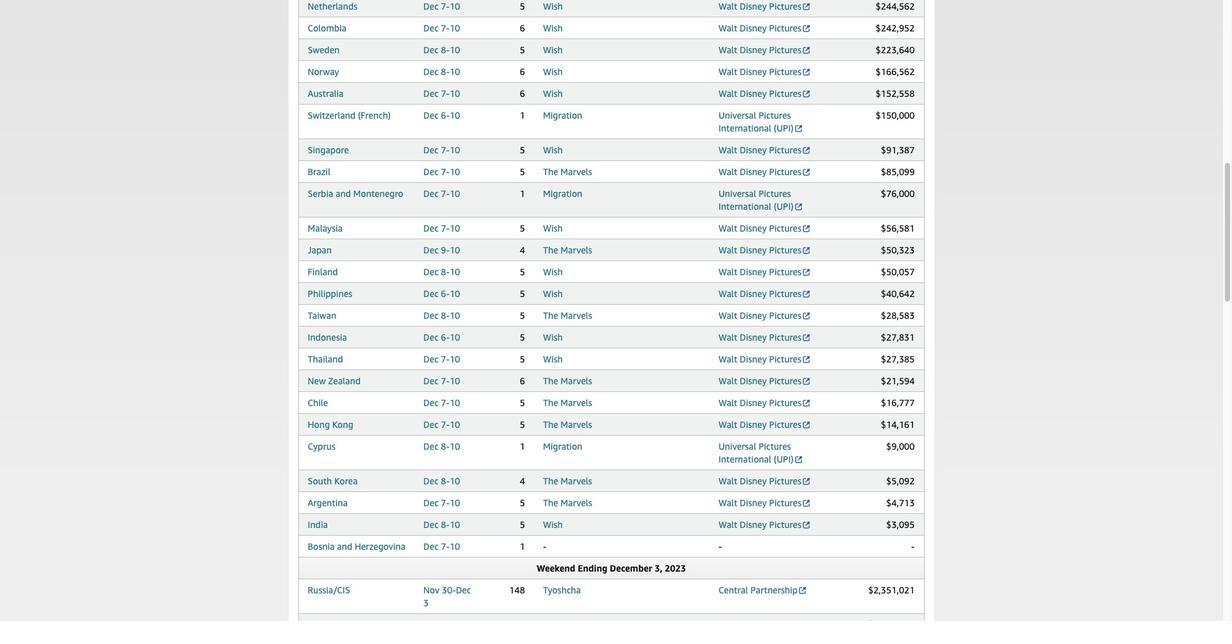 Task type: vqa. For each thing, say whether or not it's contained in the screenshot.
7- related to New Zealand
yes



Task type: locate. For each thing, give the bounding box(es) containing it.
4 marvels from the top
[[561, 376, 592, 386]]

3 1 from the top
[[520, 441, 525, 452]]

19 disney from the top
[[740, 498, 767, 508]]

india link
[[308, 519, 328, 530]]

dec for japan
[[424, 245, 439, 256]]

10
[[450, 1, 460, 12], [450, 22, 460, 33], [450, 44, 460, 55], [450, 66, 460, 77], [450, 88, 460, 99], [450, 110, 460, 121], [450, 144, 460, 155], [450, 166, 460, 177], [450, 188, 460, 199], [450, 223, 460, 234], [450, 245, 460, 256], [450, 266, 460, 277], [450, 288, 460, 299], [450, 310, 460, 321], [450, 332, 460, 343], [450, 354, 460, 365], [450, 376, 460, 386], [450, 397, 460, 408], [450, 419, 460, 430], [450, 441, 460, 452], [450, 476, 460, 487], [450, 498, 460, 508], [450, 519, 460, 530], [450, 541, 460, 552]]

wish for netherlands
[[543, 1, 563, 12]]

and for bosnia
[[337, 541, 352, 552]]

0 vertical spatial universal pictures international (upi) link
[[719, 110, 804, 134]]

the marvels for south korea
[[543, 476, 592, 487]]

8- for norway
[[441, 66, 450, 77]]

dec 7-10 link for brazil
[[424, 166, 460, 177]]

$223,640
[[876, 44, 915, 55]]

10 for chile
[[450, 397, 460, 408]]

- up central
[[719, 541, 722, 552]]

dec inside nov 30-dec 3
[[456, 585, 471, 596]]

universal pictures international (upi) link for $150,000
[[719, 110, 804, 134]]

dec for india
[[424, 519, 439, 530]]

walt disney pictures link for $28,583
[[719, 310, 812, 321]]

16 walt disney pictures link from the top
[[719, 397, 812, 408]]

1 migration link from the top
[[543, 110, 583, 121]]

the for hong kong
[[543, 419, 558, 430]]

7 dec 8-10 link from the top
[[424, 519, 460, 530]]

1 vertical spatial universal pictures international (upi) link
[[719, 188, 804, 212]]

3 walt from the top
[[719, 44, 738, 55]]

marvels
[[561, 166, 592, 177], [561, 245, 592, 256], [561, 310, 592, 321], [561, 376, 592, 386], [561, 397, 592, 408], [561, 419, 592, 430], [561, 476, 592, 487], [561, 498, 592, 508]]

pictures for $91,387
[[769, 144, 802, 155]]

0 vertical spatial migration link
[[543, 110, 583, 121]]

22 10 from the top
[[450, 498, 460, 508]]

universal pictures international (upi) link for $76,000
[[719, 188, 804, 212]]

walt for $27,831
[[719, 332, 738, 343]]

13 disney from the top
[[740, 332, 767, 343]]

wish for sweden
[[543, 44, 563, 55]]

5 wish link from the top
[[543, 88, 563, 99]]

3 migration link from the top
[[543, 441, 583, 452]]

5
[[520, 1, 525, 12], [520, 44, 525, 55], [520, 144, 525, 155], [520, 166, 525, 177], [520, 223, 525, 234], [520, 266, 525, 277], [520, 288, 525, 299], [520, 310, 525, 321], [520, 332, 525, 343], [520, 354, 525, 365], [520, 397, 525, 408], [520, 419, 525, 430], [520, 498, 525, 508], [520, 519, 525, 530]]

montenegro
[[353, 188, 403, 199]]

16 walt from the top
[[719, 397, 738, 408]]

4
[[520, 245, 525, 256], [520, 476, 525, 487]]

walt disney pictures link for $244,562
[[719, 1, 812, 12]]

(upi) for $9,000
[[774, 454, 794, 465]]

1 vertical spatial international
[[719, 201, 772, 212]]

hong kong link
[[308, 419, 353, 430]]

8 walt disney pictures from the top
[[719, 223, 802, 234]]

2 vertical spatial (upi)
[[774, 454, 794, 465]]

0 vertical spatial international
[[719, 123, 772, 134]]

dec for south korea
[[424, 476, 439, 487]]

9 wish from the top
[[543, 288, 563, 299]]

pictures for $244,562
[[769, 1, 802, 12]]

10 for sweden
[[450, 44, 460, 55]]

2 universal from the top
[[719, 188, 757, 199]]

1 international from the top
[[719, 123, 772, 134]]

3 (upi) from the top
[[774, 454, 794, 465]]

universal pictures international (upi)
[[719, 110, 794, 134], [719, 188, 794, 212], [719, 441, 794, 465]]

0 vertical spatial and
[[336, 188, 351, 199]]

14 walt from the top
[[719, 354, 738, 365]]

13 5 from the top
[[520, 498, 525, 508]]

12 walt disney pictures from the top
[[719, 310, 802, 321]]

wish for australia
[[543, 88, 563, 99]]

new
[[308, 376, 326, 386]]

10 for argentina
[[450, 498, 460, 508]]

dec 9-10 link
[[424, 245, 460, 256]]

0 vertical spatial 4
[[520, 245, 525, 256]]

universal pictures international (upi) for $9,000
[[719, 441, 794, 465]]

10 dec 7-10 from the top
[[424, 397, 460, 408]]

dec 6-10 for philippines
[[424, 288, 460, 299]]

13 walt from the top
[[719, 332, 738, 343]]

7 dec 7-10 from the top
[[424, 223, 460, 234]]

and right the bosnia
[[337, 541, 352, 552]]

walt for $56,581
[[719, 223, 738, 234]]

8 the from the top
[[543, 498, 558, 508]]

walt for $5,092
[[719, 476, 738, 487]]

the for south korea
[[543, 476, 558, 487]]

dec 8-10 for cyprus
[[424, 441, 460, 452]]

17 disney from the top
[[740, 419, 767, 430]]

10 for indonesia
[[450, 332, 460, 343]]

8 marvels from the top
[[561, 498, 592, 508]]

dec 6-10
[[424, 110, 460, 121], [424, 288, 460, 299], [424, 332, 460, 343]]

universal for $76,000
[[719, 188, 757, 199]]

the marvels link
[[543, 166, 592, 177], [543, 245, 592, 256], [543, 310, 592, 321], [543, 376, 592, 386], [543, 397, 592, 408], [543, 419, 592, 430], [543, 476, 592, 487], [543, 498, 592, 508]]

$50,323
[[881, 245, 915, 256]]

9 walt from the top
[[719, 245, 738, 256]]

1 vertical spatial dec 6-10
[[424, 288, 460, 299]]

2 the marvels from the top
[[543, 245, 592, 256]]

1 6- from the top
[[441, 110, 450, 121]]

6 dec 7-10 from the top
[[424, 188, 460, 199]]

3 5 from the top
[[520, 144, 525, 155]]

dec 6-10 for indonesia
[[424, 332, 460, 343]]

14 10 from the top
[[450, 310, 460, 321]]

4 the marvels link from the top
[[543, 376, 592, 386]]

walt disney pictures for $242,952
[[719, 22, 802, 33]]

7-
[[441, 1, 450, 12], [441, 22, 450, 33], [441, 88, 450, 99], [441, 144, 450, 155], [441, 166, 450, 177], [441, 188, 450, 199], [441, 223, 450, 234], [441, 354, 450, 365], [441, 376, 450, 386], [441, 397, 450, 408], [441, 419, 450, 430], [441, 498, 450, 508], [441, 541, 450, 552]]

walt for $50,323
[[719, 245, 738, 256]]

(french)
[[358, 110, 391, 121]]

marvels for taiwan
[[561, 310, 592, 321]]

(upi) for $76,000
[[774, 201, 794, 212]]

walt for $223,640
[[719, 44, 738, 55]]

0 vertical spatial (upi)
[[774, 123, 794, 134]]

10 walt from the top
[[719, 266, 738, 277]]

12 10 from the top
[[450, 266, 460, 277]]

2 vertical spatial dec 6-10 link
[[424, 332, 460, 343]]

2 vertical spatial universal pictures international (upi)
[[719, 441, 794, 465]]

philippines
[[308, 288, 353, 299]]

korea
[[334, 476, 358, 487]]

wish link for singapore
[[543, 144, 563, 155]]

2 dec 7-10 from the top
[[424, 22, 460, 33]]

2 vertical spatial universal
[[719, 441, 757, 452]]

1 dec 7-10 link from the top
[[424, 1, 460, 12]]

walt disney pictures link for $242,952
[[719, 22, 812, 33]]

walt disney pictures for $223,640
[[719, 44, 802, 55]]

10 disney from the top
[[740, 266, 767, 277]]

6
[[520, 22, 525, 33], [520, 66, 525, 77], [520, 88, 525, 99], [520, 376, 525, 386]]

4 walt disney pictures link from the top
[[719, 66, 812, 77]]

11 walt disney pictures link from the top
[[719, 288, 812, 299]]

4 walt disney pictures from the top
[[719, 66, 802, 77]]

hong
[[308, 419, 330, 430]]

2 vertical spatial dec 6-10
[[424, 332, 460, 343]]

20 disney from the top
[[740, 519, 767, 530]]

international for $9,000
[[719, 454, 772, 465]]

singapore link
[[308, 144, 349, 155]]

malaysia
[[308, 223, 343, 234]]

dec for colombia
[[424, 22, 439, 33]]

8 walt from the top
[[719, 223, 738, 234]]

bosnia and herzegovina link
[[308, 541, 406, 552]]

1 vertical spatial 4
[[520, 476, 525, 487]]

18 walt from the top
[[719, 476, 738, 487]]

1 vertical spatial and
[[337, 541, 352, 552]]

migration
[[543, 110, 583, 121], [543, 188, 583, 199], [543, 441, 583, 452]]

universal
[[719, 110, 757, 121], [719, 188, 757, 199], [719, 441, 757, 452]]

13 10 from the top
[[450, 288, 460, 299]]

1 vertical spatial universal
[[719, 188, 757, 199]]

central partnership
[[719, 585, 798, 596]]

1 vertical spatial universal pictures international (upi)
[[719, 188, 794, 212]]

11 dec 7-10 from the top
[[424, 419, 460, 430]]

the for new zealand
[[543, 376, 558, 386]]

dec 7-10 link for thailand
[[424, 354, 460, 365]]

disney for $27,831
[[740, 332, 767, 343]]

10 7- from the top
[[441, 397, 450, 408]]

dec 7-10 for chile
[[424, 397, 460, 408]]

2 (upi) from the top
[[774, 201, 794, 212]]

walt disney pictures for $5,092
[[719, 476, 802, 487]]

3 dec 7-10 link from the top
[[424, 88, 460, 99]]

5 5 from the top
[[520, 223, 525, 234]]

the marvels link for new zealand
[[543, 376, 592, 386]]

serbia and montenegro
[[308, 188, 403, 199]]

3 10 from the top
[[450, 44, 460, 55]]

the marvels for hong kong
[[543, 419, 592, 430]]

walt for $21,594
[[719, 376, 738, 386]]

russia/cis
[[308, 585, 350, 596]]

6-
[[441, 110, 450, 121], [441, 288, 450, 299], [441, 332, 450, 343]]

2 vertical spatial migration link
[[543, 441, 583, 452]]

12 wish link from the top
[[543, 519, 563, 530]]

dec 7-10 link for australia
[[424, 88, 460, 99]]

7 wish link from the top
[[543, 223, 563, 234]]

4 dec 7-10 from the top
[[424, 144, 460, 155]]

2 walt disney pictures from the top
[[719, 22, 802, 33]]

0 vertical spatial universal pictures international (upi)
[[719, 110, 794, 134]]

2 vertical spatial 6-
[[441, 332, 450, 343]]

2 marvels from the top
[[561, 245, 592, 256]]

indonesia
[[308, 332, 347, 343]]

tyoshcha link
[[543, 585, 581, 596]]

the marvels for taiwan
[[543, 310, 592, 321]]

1
[[520, 110, 525, 121], [520, 188, 525, 199], [520, 441, 525, 452], [520, 541, 525, 552]]

$91,387
[[881, 144, 915, 155]]

1 dec 6-10 link from the top
[[424, 110, 460, 121]]

5 wish from the top
[[543, 88, 563, 99]]

6 the marvels from the top
[[543, 419, 592, 430]]

walt disney pictures link for $166,562
[[719, 66, 812, 77]]

disney for $40,642
[[740, 288, 767, 299]]

5 for thailand
[[520, 354, 525, 365]]

5 for singapore
[[520, 144, 525, 155]]

dec 6-10 link
[[424, 110, 460, 121], [424, 288, 460, 299], [424, 332, 460, 343]]

1 the from the top
[[543, 166, 558, 177]]

0 vertical spatial dec 6-10 link
[[424, 110, 460, 121]]

walt disney pictures for $56,581
[[719, 223, 802, 234]]

dec 7-10 link
[[424, 1, 460, 12], [424, 22, 460, 33], [424, 88, 460, 99], [424, 144, 460, 155], [424, 166, 460, 177], [424, 188, 460, 199], [424, 223, 460, 234], [424, 354, 460, 365], [424, 376, 460, 386], [424, 397, 460, 408], [424, 419, 460, 430], [424, 498, 460, 508], [424, 541, 460, 552]]

1 horizontal spatial -
[[719, 541, 722, 552]]

6- for indonesia
[[441, 332, 450, 343]]

walt for $4,713
[[719, 498, 738, 508]]

1 vertical spatial migration link
[[543, 188, 583, 199]]

6 walt disney pictures from the top
[[719, 144, 802, 155]]

wish
[[543, 1, 563, 12], [543, 22, 563, 33], [543, 44, 563, 55], [543, 66, 563, 77], [543, 88, 563, 99], [543, 144, 563, 155], [543, 223, 563, 234], [543, 266, 563, 277], [543, 288, 563, 299], [543, 332, 563, 343], [543, 354, 563, 365], [543, 519, 563, 530]]

netherlands
[[308, 1, 358, 12]]

2 walt disney pictures link from the top
[[719, 22, 812, 33]]

15 walt from the top
[[719, 376, 738, 386]]

11 walt disney pictures from the top
[[719, 288, 802, 299]]

walt disney pictures link
[[719, 1, 812, 12], [719, 22, 812, 33], [719, 44, 812, 55], [719, 66, 812, 77], [719, 88, 812, 99], [719, 144, 812, 155], [719, 166, 812, 177], [719, 223, 812, 234], [719, 245, 812, 256], [719, 266, 812, 277], [719, 288, 812, 299], [719, 310, 812, 321], [719, 332, 812, 343], [719, 354, 812, 365], [719, 376, 812, 386], [719, 397, 812, 408], [719, 419, 812, 430], [719, 476, 812, 487], [719, 498, 812, 508], [719, 519, 812, 530]]

8- for finland
[[441, 266, 450, 277]]

3 universal from the top
[[719, 441, 757, 452]]

dec for cyprus
[[424, 441, 439, 452]]

walt disney pictures for $21,594
[[719, 376, 802, 386]]

10 for switzerland (french)
[[450, 110, 460, 121]]

$16,777
[[881, 397, 915, 408]]

december
[[610, 563, 653, 574]]

4 wish link from the top
[[543, 66, 563, 77]]

$40,642
[[881, 288, 915, 299]]

2 horizontal spatial -
[[912, 541, 915, 552]]

the marvels for new zealand
[[543, 376, 592, 386]]

cyprus link
[[308, 441, 336, 452]]

3 6- from the top
[[441, 332, 450, 343]]

$28,583
[[881, 310, 915, 321]]

switzerland (french) link
[[308, 110, 391, 121]]

0 vertical spatial universal
[[719, 110, 757, 121]]

1 8- from the top
[[441, 44, 450, 55]]

1 vertical spatial (upi)
[[774, 201, 794, 212]]

5 7- from the top
[[441, 166, 450, 177]]

20 walt disney pictures link from the top
[[719, 519, 812, 530]]

0 vertical spatial 6-
[[441, 110, 450, 121]]

5 dec 8-10 link from the top
[[424, 441, 460, 452]]

pictures for $5,092
[[769, 476, 802, 487]]

marvels for new zealand
[[561, 376, 592, 386]]

2 dec 8-10 link from the top
[[424, 66, 460, 77]]

universal pictures international (upi) for $150,000
[[719, 110, 794, 134]]

3 the marvels link from the top
[[543, 310, 592, 321]]

2 universal pictures international (upi) from the top
[[719, 188, 794, 212]]

2 4 from the top
[[520, 476, 525, 487]]

3 the marvels from the top
[[543, 310, 592, 321]]

dec 7-10 for netherlands
[[424, 1, 460, 12]]

(upi)
[[774, 123, 794, 134], [774, 201, 794, 212], [774, 454, 794, 465]]

1 vertical spatial migration
[[543, 188, 583, 199]]

walt disney pictures for $50,057
[[719, 266, 802, 277]]

18 disney from the top
[[740, 476, 767, 487]]

1 vertical spatial 6-
[[441, 288, 450, 299]]

2 vertical spatial international
[[719, 454, 772, 465]]

5 the from the top
[[543, 397, 558, 408]]

8- for cyprus
[[441, 441, 450, 452]]

marvels for chile
[[561, 397, 592, 408]]

dec
[[424, 1, 439, 12], [424, 22, 439, 33], [424, 44, 439, 55], [424, 66, 439, 77], [424, 88, 439, 99], [424, 110, 439, 121], [424, 144, 439, 155], [424, 166, 439, 177], [424, 188, 439, 199], [424, 223, 439, 234], [424, 245, 439, 256], [424, 266, 439, 277], [424, 288, 439, 299], [424, 310, 439, 321], [424, 332, 439, 343], [424, 354, 439, 365], [424, 376, 439, 386], [424, 397, 439, 408], [424, 419, 439, 430], [424, 441, 439, 452], [424, 476, 439, 487], [424, 498, 439, 508], [424, 519, 439, 530], [424, 541, 439, 552], [456, 585, 471, 596]]

-
[[543, 541, 547, 552], [719, 541, 722, 552], [912, 541, 915, 552]]

dec 8-10 for india
[[424, 519, 460, 530]]

6 7- from the top
[[441, 188, 450, 199]]

dec 7-10 link for malaysia
[[424, 223, 460, 234]]

- down $3,095
[[912, 541, 915, 552]]

0 vertical spatial migration
[[543, 110, 583, 121]]

2 vertical spatial migration
[[543, 441, 583, 452]]

walt
[[719, 1, 738, 12], [719, 22, 738, 33], [719, 44, 738, 55], [719, 66, 738, 77], [719, 88, 738, 99], [719, 144, 738, 155], [719, 166, 738, 177], [719, 223, 738, 234], [719, 245, 738, 256], [719, 266, 738, 277], [719, 288, 738, 299], [719, 310, 738, 321], [719, 332, 738, 343], [719, 354, 738, 365], [719, 376, 738, 386], [719, 397, 738, 408], [719, 419, 738, 430], [719, 476, 738, 487], [719, 498, 738, 508], [719, 519, 738, 530]]

7 the from the top
[[543, 476, 558, 487]]

india
[[308, 519, 328, 530]]

the marvels link for taiwan
[[543, 310, 592, 321]]

1 dec 8-10 link from the top
[[424, 44, 460, 55]]

universal pictures international (upi) link
[[719, 110, 804, 134], [719, 188, 804, 212], [719, 441, 804, 465]]

disney for $27,385
[[740, 354, 767, 365]]

1 vertical spatial dec 6-10 link
[[424, 288, 460, 299]]

pictures for $21,594
[[769, 376, 802, 386]]

walt disney pictures
[[719, 1, 802, 12], [719, 22, 802, 33], [719, 44, 802, 55], [719, 66, 802, 77], [719, 88, 802, 99], [719, 144, 802, 155], [719, 166, 802, 177], [719, 223, 802, 234], [719, 245, 802, 256], [719, 266, 802, 277], [719, 288, 802, 299], [719, 310, 802, 321], [719, 332, 802, 343], [719, 354, 802, 365], [719, 376, 802, 386], [719, 397, 802, 408], [719, 419, 802, 430], [719, 476, 802, 487], [719, 498, 802, 508], [719, 519, 802, 530]]

12 5 from the top
[[520, 419, 525, 430]]

10 walt disney pictures link from the top
[[719, 266, 812, 277]]

1 the marvels link from the top
[[543, 166, 592, 177]]

11 walt from the top
[[719, 288, 738, 299]]

and right serbia
[[336, 188, 351, 199]]

12 walt disney pictures link from the top
[[719, 310, 812, 321]]

17 walt disney pictures from the top
[[719, 419, 802, 430]]

disney for $242,952
[[740, 22, 767, 33]]

5 10 from the top
[[450, 88, 460, 99]]

5 the marvels link from the top
[[543, 397, 592, 408]]

the marvels
[[543, 166, 592, 177], [543, 245, 592, 256], [543, 310, 592, 321], [543, 376, 592, 386], [543, 397, 592, 408], [543, 419, 592, 430], [543, 476, 592, 487], [543, 498, 592, 508]]

19 walt disney pictures link from the top
[[719, 498, 812, 508]]

6 8- from the top
[[441, 476, 450, 487]]

dec 8-10 for south korea
[[424, 476, 460, 487]]

1 migration from the top
[[543, 110, 583, 121]]

9 disney from the top
[[740, 245, 767, 256]]

- up weekend
[[543, 541, 547, 552]]

2 vertical spatial universal pictures international (upi) link
[[719, 441, 804, 465]]

walt disney pictures link for $14,161
[[719, 419, 812, 430]]

18 walt disney pictures link from the top
[[719, 476, 812, 487]]

walt for $242,952
[[719, 22, 738, 33]]

indonesia link
[[308, 332, 347, 343]]

1 dec 7-10 from the top
[[424, 1, 460, 12]]

0 vertical spatial dec 6-10
[[424, 110, 460, 121]]

$150,000
[[876, 110, 915, 121]]

1 (upi) from the top
[[774, 123, 794, 134]]

dec 8-10
[[424, 44, 460, 55], [424, 66, 460, 77], [424, 266, 460, 277], [424, 310, 460, 321], [424, 441, 460, 452], [424, 476, 460, 487], [424, 519, 460, 530]]

2 1 from the top
[[520, 188, 525, 199]]

8 walt disney pictures link from the top
[[719, 223, 812, 234]]

3 international from the top
[[719, 454, 772, 465]]

dec for new zealand
[[424, 376, 439, 386]]

dec 8-10 link
[[424, 44, 460, 55], [424, 66, 460, 77], [424, 266, 460, 277], [424, 310, 460, 321], [424, 441, 460, 452], [424, 476, 460, 487], [424, 519, 460, 530]]

6 dec 7-10 link from the top
[[424, 188, 460, 199]]

0 horizontal spatial -
[[543, 541, 547, 552]]

$166,562
[[876, 66, 915, 77]]



Task type: describe. For each thing, give the bounding box(es) containing it.
8- for india
[[441, 519, 450, 530]]

chile link
[[308, 397, 328, 408]]

148
[[509, 585, 525, 596]]

russia/cis link
[[308, 585, 350, 596]]

walt for $85,099
[[719, 166, 738, 177]]

thailand link
[[308, 354, 343, 365]]

colombia
[[308, 22, 347, 33]]

sweden link
[[308, 44, 340, 55]]

pictures for $166,562
[[769, 66, 802, 77]]

$76,000
[[881, 188, 915, 199]]

walt for $27,385
[[719, 354, 738, 365]]

the for japan
[[543, 245, 558, 256]]

dec 9-10
[[424, 245, 460, 256]]

pictures for $50,323
[[769, 245, 802, 256]]

dec 6-10 link for philippines
[[424, 288, 460, 299]]

dec for australia
[[424, 88, 439, 99]]

wish for indonesia
[[543, 332, 563, 343]]

$152,558
[[876, 88, 915, 99]]

central partnership link
[[719, 585, 808, 596]]

argentina link
[[308, 498, 348, 508]]

partnership
[[751, 585, 798, 596]]

brazil
[[308, 166, 331, 177]]

wish for malaysia
[[543, 223, 563, 234]]

walt disney pictures link for $40,642
[[719, 288, 812, 299]]

$244,562
[[876, 1, 915, 12]]

walt disney pictures for $27,831
[[719, 332, 802, 343]]

dec for hong kong
[[424, 419, 439, 430]]

walt disney pictures for $14,161
[[719, 419, 802, 430]]

singapore
[[308, 144, 349, 155]]

$21,594
[[881, 376, 915, 386]]

walt for $14,161
[[719, 419, 738, 430]]

6- for philippines
[[441, 288, 450, 299]]

3 - from the left
[[912, 541, 915, 552]]

10 for india
[[450, 519, 460, 530]]

dec 8-10 link for norway
[[424, 66, 460, 77]]

serbia
[[308, 188, 333, 199]]

9-
[[441, 245, 450, 256]]

switzerland (french)
[[308, 110, 391, 121]]

dec for malaysia
[[424, 223, 439, 234]]

the marvels link for brazil
[[543, 166, 592, 177]]

switzerland
[[308, 110, 356, 121]]

6 for norway
[[520, 66, 525, 77]]

walt for $152,558
[[719, 88, 738, 99]]

disney for $223,640
[[740, 44, 767, 55]]

nov
[[424, 585, 440, 596]]

ending
[[578, 563, 608, 574]]

dec 7-10 for brazil
[[424, 166, 460, 177]]

3,
[[655, 563, 663, 574]]

5 for sweden
[[520, 44, 525, 55]]

dec 8-10 link for south korea
[[424, 476, 460, 487]]

6 for new zealand
[[520, 376, 525, 386]]

sweden
[[308, 44, 340, 55]]

south korea link
[[308, 476, 358, 487]]

$3,095
[[887, 519, 915, 530]]

the for argentina
[[543, 498, 558, 508]]

migration for dec 7-10
[[543, 188, 583, 199]]

weekend ending december 3, 2023
[[537, 563, 686, 574]]

brazil link
[[308, 166, 331, 177]]

dec for brazil
[[424, 166, 439, 177]]

the marvels link for south korea
[[543, 476, 592, 487]]

$85,099
[[881, 166, 915, 177]]

dec 8-10 for norway
[[424, 66, 460, 77]]

south
[[308, 476, 332, 487]]

$14,161
[[881, 419, 915, 430]]

walt disney pictures for $152,558
[[719, 88, 802, 99]]

3
[[424, 598, 429, 609]]

finland link
[[308, 266, 338, 277]]

new zealand link
[[308, 376, 361, 386]]

wish link for netherlands
[[543, 1, 563, 12]]

the marvels for japan
[[543, 245, 592, 256]]

7- for bosnia and herzegovina
[[441, 541, 450, 552]]

walt disney pictures for $40,642
[[719, 288, 802, 299]]

argentina
[[308, 498, 348, 508]]

thailand
[[308, 354, 343, 365]]

australia
[[308, 88, 344, 99]]

norway link
[[308, 66, 339, 77]]

dec 7-10 link for chile
[[424, 397, 460, 408]]

walt disney pictures link for $27,831
[[719, 332, 812, 343]]

taiwan link
[[308, 310, 337, 321]]

norway
[[308, 66, 339, 77]]

the marvels link for hong kong
[[543, 419, 592, 430]]

8- for sweden
[[441, 44, 450, 55]]

7- for malaysia
[[441, 223, 450, 234]]

pictures for $28,583
[[769, 310, 802, 321]]

dec 7-10 link for bosnia and herzegovina
[[424, 541, 460, 552]]

dec 7-10 for thailand
[[424, 354, 460, 365]]

wish link for australia
[[543, 88, 563, 99]]

dec 7-10 link for singapore
[[424, 144, 460, 155]]

wish link for malaysia
[[543, 223, 563, 234]]

1 - from the left
[[543, 541, 547, 552]]

hong kong
[[308, 419, 353, 430]]

10 for cyprus
[[450, 441, 460, 452]]

7- for hong kong
[[441, 419, 450, 430]]

$4,713
[[887, 498, 915, 508]]

disney for $152,558
[[740, 88, 767, 99]]

dec 7-10 for colombia
[[424, 22, 460, 33]]

$27,385
[[881, 354, 915, 365]]

weekend
[[537, 563, 576, 574]]

30-
[[442, 585, 456, 596]]

walt disney pictures for $166,562
[[719, 66, 802, 77]]

nov 30-dec 3 link
[[424, 585, 471, 609]]

disney for $166,562
[[740, 66, 767, 77]]

8- for south korea
[[441, 476, 450, 487]]

chile
[[308, 397, 328, 408]]

australia link
[[308, 88, 344, 99]]

walt disney pictures link for $50,323
[[719, 245, 812, 256]]

central
[[719, 585, 748, 596]]

dec 7-10 for australia
[[424, 88, 460, 99]]

5 for philippines
[[520, 288, 525, 299]]

south korea
[[308, 476, 358, 487]]

5 for brazil
[[520, 166, 525, 177]]

1 for cyprus
[[520, 441, 525, 452]]

$5,092
[[887, 476, 915, 487]]

10 for australia
[[450, 88, 460, 99]]

the marvels link for chile
[[543, 397, 592, 408]]

$50,057
[[881, 266, 915, 277]]

disney for $14,161
[[740, 419, 767, 430]]

$27,831
[[881, 332, 915, 343]]

walt disney pictures link for $21,594
[[719, 376, 812, 386]]

japan
[[308, 245, 332, 256]]

$2,351,021
[[869, 585, 915, 596]]

pictures for $3,095
[[769, 519, 802, 530]]

walt for $244,562
[[719, 1, 738, 12]]

taiwan
[[308, 310, 337, 321]]

7- for brazil
[[441, 166, 450, 177]]

universal for $9,000
[[719, 441, 757, 452]]

japan link
[[308, 245, 332, 256]]

cyprus
[[308, 441, 336, 452]]

wish for finland
[[543, 266, 563, 277]]

dec 6-10 for switzerland (french)
[[424, 110, 460, 121]]

zealand
[[328, 376, 361, 386]]

serbia and montenegro link
[[308, 188, 403, 199]]

10 for south korea
[[450, 476, 460, 487]]

philippines link
[[308, 288, 353, 299]]

herzegovina
[[355, 541, 406, 552]]

dec 7-10 link for colombia
[[424, 22, 460, 33]]

migration for dec 8-10
[[543, 441, 583, 452]]

dec for switzerland (french)
[[424, 110, 439, 121]]

dec 8-10 link for taiwan
[[424, 310, 460, 321]]

tyoshcha
[[543, 585, 581, 596]]

10 for singapore
[[450, 144, 460, 155]]

netherlands link
[[308, 1, 358, 12]]

2 - from the left
[[719, 541, 722, 552]]

migration link for dec 8-10
[[543, 441, 583, 452]]

$9,000
[[887, 441, 915, 452]]

malaysia link
[[308, 223, 343, 234]]

10 for finland
[[450, 266, 460, 277]]

nov 30-dec 3
[[424, 585, 471, 609]]

bosnia
[[308, 541, 335, 552]]

colombia link
[[308, 22, 347, 33]]

disney for $56,581
[[740, 223, 767, 234]]

walt disney pictures for $85,099
[[719, 166, 802, 177]]

bosnia and herzegovina
[[308, 541, 406, 552]]

pictures for $152,558
[[769, 88, 802, 99]]

7- for australia
[[441, 88, 450, 99]]

kong
[[332, 419, 353, 430]]

$242,952
[[876, 22, 915, 33]]

dec for norway
[[424, 66, 439, 77]]

new zealand
[[308, 376, 361, 386]]

5 for hong kong
[[520, 419, 525, 430]]

7- for argentina
[[441, 498, 450, 508]]

$56,581
[[881, 223, 915, 234]]

walt disney pictures for $28,583
[[719, 310, 802, 321]]

2023
[[665, 563, 686, 574]]



